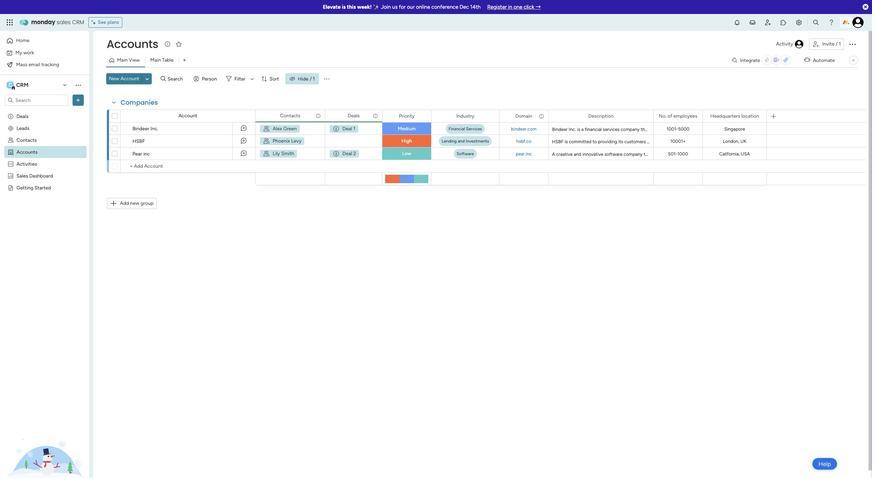 Task type: locate. For each thing, give the bounding box(es) containing it.
bindeer inc. is a financial services company that provides a wide range of banking and investing services to individuals and businesses.
[[552, 127, 824, 132]]

/ right invite
[[836, 41, 838, 47]]

0 horizontal spatial a
[[581, 127, 584, 132]]

its
[[618, 139, 623, 144]]

businesses.
[[801, 127, 824, 132]]

v2 search image
[[161, 75, 166, 83]]

0 vertical spatial /
[[836, 41, 838, 47]]

contacts up green
[[280, 113, 300, 119]]

of inside field
[[668, 113, 672, 119]]

to up ways
[[765, 127, 769, 132]]

uk
[[740, 139, 746, 144]]

filter
[[234, 76, 245, 82]]

and left in- at the right top of page
[[842, 139, 850, 144]]

invite / 1 button
[[809, 39, 844, 50]]

bindeer
[[132, 126, 149, 132], [552, 127, 568, 132]]

conference
[[431, 4, 458, 10]]

see
[[98, 19, 106, 25]]

apps image
[[780, 19, 787, 26]]

0 horizontal spatial contacts
[[16, 137, 37, 143]]

is for this
[[342, 4, 346, 10]]

1 horizontal spatial is
[[565, 139, 568, 144]]

list box containing deals
[[0, 109, 89, 288]]

companies
[[121, 98, 158, 107]]

main left table
[[150, 57, 161, 63]]

0 vertical spatial with
[[647, 139, 656, 144]]

0 vertical spatial of
[[668, 113, 672, 119]]

people
[[701, 152, 715, 157]]

company down customers
[[624, 152, 643, 157]]

2 vertical spatial 1
[[353, 126, 355, 132]]

/ for invite
[[836, 41, 838, 47]]

1 horizontal spatial options image
[[538, 110, 543, 122]]

0 horizontal spatial bindeer
[[132, 126, 149, 132]]

work
[[23, 50, 34, 56]]

0 vertical spatial account
[[120, 76, 139, 82]]

2 horizontal spatial of
[[758, 139, 762, 144]]

0 vertical spatial options image
[[848, 40, 857, 48]]

is up creative
[[565, 139, 568, 144]]

/ right hide
[[310, 76, 312, 82]]

options image right domain field
[[538, 110, 543, 122]]

inc. for bindeer inc.
[[150, 126, 158, 132]]

sort button
[[258, 73, 283, 84]]

is up committed
[[577, 127, 580, 132]]

alex green
[[273, 126, 297, 132]]

offers
[[726, 139, 738, 144]]

deal 2 element
[[329, 150, 359, 158]]

add view image
[[183, 58, 186, 63]]

svg image inside the deal 1 element
[[333, 125, 340, 132]]

main table button
[[145, 55, 179, 66]]

one
[[514, 4, 522, 10]]

0 horizontal spatial deals
[[16, 113, 28, 119]]

0 horizontal spatial hsbf
[[132, 138, 145, 144]]

1 main from the left
[[117, 57, 128, 63]]

svg image for alex
[[263, 125, 270, 132]]

1 horizontal spatial bindeer
[[552, 127, 568, 132]]

Accounts field
[[105, 36, 160, 52]]

0 horizontal spatial of
[[668, 113, 672, 119]]

1 vertical spatial company
[[624, 152, 643, 157]]

bindeer inc.
[[132, 126, 158, 132]]

financial services
[[449, 127, 482, 131]]

bindeer.com
[[511, 126, 537, 132]]

options image
[[315, 110, 320, 122], [372, 110, 377, 122], [421, 110, 426, 122], [693, 110, 698, 122], [757, 110, 762, 122]]

1 vertical spatial /
[[310, 76, 312, 82]]

2 horizontal spatial options image
[[848, 40, 857, 48]]

column information image right domain field
[[539, 113, 544, 119]]

1 vertical spatial accounts
[[16, 149, 38, 155]]

1001-5000
[[667, 127, 690, 132]]

a left financial
[[581, 127, 584, 132]]

accounts inside list box
[[16, 149, 38, 155]]

banking
[[701, 127, 717, 132]]

1 vertical spatial options image
[[75, 97, 82, 104]]

company
[[621, 127, 640, 132], [624, 152, 643, 157]]

contacts down leads
[[16, 137, 37, 143]]

option
[[0, 110, 89, 111]]

public board image
[[7, 184, 14, 191]]

invite / 1
[[822, 41, 841, 47]]

svg image left lily
[[263, 150, 270, 157]]

this
[[347, 4, 356, 10]]

0 horizontal spatial account
[[120, 76, 139, 82]]

collapse board header image
[[851, 57, 856, 63]]

Priority field
[[397, 112, 416, 120]]

a left wide
[[669, 127, 671, 132]]

svg image left the alex
[[263, 125, 270, 132]]

services up providing
[[603, 127, 620, 132]]

1 services from the left
[[603, 127, 620, 132]]

crm right sales
[[72, 18, 84, 26]]

services up variety
[[747, 127, 763, 132]]

lily
[[273, 151, 280, 157]]

1 vertical spatial is
[[577, 127, 580, 132]]

monday sales crm
[[31, 18, 84, 26]]

0 horizontal spatial crm
[[16, 82, 29, 88]]

1 vertical spatial of
[[696, 127, 700, 132]]

1 horizontal spatial contacts
[[280, 113, 300, 119]]

of right range on the right
[[696, 127, 700, 132]]

/
[[836, 41, 838, 47], [310, 76, 312, 82]]

headquarters
[[710, 113, 740, 119]]

1 horizontal spatial of
[[696, 127, 700, 132]]

angle down image
[[145, 76, 149, 81]]

crm right workspace "icon" on the left
[[16, 82, 29, 88]]

and
[[718, 127, 726, 132], [793, 127, 800, 132], [458, 139, 465, 144], [718, 139, 725, 144], [842, 139, 850, 144], [574, 152, 581, 157]]

/ inside button
[[836, 41, 838, 47]]

svg image left the deal 1 at the left
[[333, 125, 340, 132]]

levy
[[291, 138, 302, 144]]

deal down deals field
[[342, 126, 352, 132]]

possible
[[675, 139, 692, 144]]

hsbf.co
[[516, 139, 531, 144]]

1 vertical spatial with
[[751, 152, 760, 157]]

is left this
[[342, 4, 346, 10]]

best
[[665, 139, 674, 144]]

that left builds
[[644, 152, 652, 157]]

of left ways
[[758, 139, 762, 144]]

select product image
[[6, 19, 13, 26]]

phoenix levy element
[[260, 137, 305, 145]]

2 horizontal spatial 1
[[839, 41, 841, 47]]

2 horizontal spatial column information image
[[539, 113, 544, 119]]

deal left 2
[[342, 151, 352, 157]]

main left view
[[117, 57, 128, 63]]

pear.inc
[[516, 151, 532, 157]]

1 horizontal spatial accounts
[[107, 36, 158, 52]]

0 vertical spatial is
[[342, 4, 346, 10]]

1 vertical spatial 1
[[313, 76, 315, 82]]

1 vertical spatial contacts
[[16, 137, 37, 143]]

company up customers
[[621, 127, 640, 132]]

1 right invite
[[839, 41, 841, 47]]

california,
[[719, 151, 740, 157]]

provides
[[650, 127, 668, 132]]

bindeer up the pear inc
[[132, 126, 149, 132]]

0 horizontal spatial services
[[603, 127, 620, 132]]

2 vertical spatial of
[[758, 139, 762, 144]]

inc. up committed
[[569, 127, 576, 132]]

1 down deals field
[[353, 126, 355, 132]]

column information image
[[315, 113, 321, 119], [373, 113, 378, 119], [539, 113, 544, 119]]

1 horizontal spatial /
[[836, 41, 838, 47]]

1 right hide
[[313, 76, 315, 82]]

1 vertical spatial crm
[[16, 82, 29, 88]]

2 services from the left
[[747, 127, 763, 132]]

getting started
[[16, 185, 51, 191]]

1 horizontal spatial inc.
[[569, 127, 576, 132]]

✨
[[373, 4, 380, 10]]

bindeer.com link
[[510, 126, 538, 132]]

providing
[[598, 139, 617, 144]]

Domain field
[[514, 112, 534, 120]]

monday
[[31, 18, 55, 26]]

1 horizontal spatial column information image
[[373, 113, 378, 119]]

add new group button
[[107, 198, 157, 209]]

1 for hide / 1
[[313, 76, 315, 82]]

and up including
[[793, 127, 800, 132]]

1 deal from the top
[[342, 126, 352, 132]]

person
[[202, 76, 217, 82]]

Search field
[[166, 74, 187, 84]]

1 inside button
[[839, 41, 841, 47]]

lily smith element
[[260, 150, 297, 158]]

the
[[657, 139, 664, 144]]

svg image inside 'alex green' element
[[263, 125, 270, 132]]

1 vertical spatial deal
[[342, 151, 352, 157]]

a
[[552, 152, 555, 157]]

1 horizontal spatial main
[[150, 57, 161, 63]]

tracking
[[41, 62, 59, 67]]

1 horizontal spatial account
[[178, 113, 197, 119]]

email
[[29, 62, 40, 67]]

svg image inside lily smith element
[[263, 150, 270, 157]]

0 vertical spatial crm
[[72, 18, 84, 26]]

2 deal from the top
[[342, 151, 352, 157]]

a right the "offers"
[[739, 139, 742, 144]]

deals up leads
[[16, 113, 28, 119]]

of right "no." on the right top
[[668, 113, 672, 119]]

plans
[[107, 19, 119, 25]]

lottie animation element
[[0, 408, 89, 478]]

1 horizontal spatial a
[[669, 127, 671, 132]]

1 horizontal spatial deals
[[348, 113, 360, 119]]

1 vertical spatial account
[[178, 113, 197, 119]]

bindeer up creative
[[552, 127, 568, 132]]

No. of employees field
[[657, 112, 699, 120]]

0 vertical spatial contacts
[[280, 113, 300, 119]]

accounts up view
[[107, 36, 158, 52]]

svg image
[[263, 125, 270, 132], [333, 125, 340, 132], [263, 138, 270, 145], [263, 150, 270, 157]]

us
[[392, 4, 398, 10]]

is
[[342, 4, 346, 10], [577, 127, 580, 132], [565, 139, 568, 144]]

deal inside 'deal 2' element
[[342, 151, 352, 157]]

sort
[[270, 76, 279, 82]]

bindeer for bindeer inc.
[[132, 126, 149, 132]]

options image up collapse board header image on the right of page
[[848, 40, 857, 48]]

deal inside the deal 1 element
[[342, 126, 352, 132]]

hsbf up pear
[[132, 138, 145, 144]]

0 horizontal spatial is
[[342, 4, 346, 10]]

2 vertical spatial is
[[565, 139, 568, 144]]

deals inside deals field
[[348, 113, 360, 119]]

view
[[129, 57, 140, 63]]

inc. down companies field
[[150, 126, 158, 132]]

mobile,
[[826, 139, 841, 144]]

location
[[741, 113, 759, 119]]

0 horizontal spatial accounts
[[16, 149, 38, 155]]

0 vertical spatial 1
[[839, 41, 841, 47]]

software
[[457, 151, 474, 156]]

show board description image
[[163, 41, 172, 48]]

help
[[819, 461, 831, 468]]

svg image for deal
[[333, 125, 340, 132]]

hsbf for hsbf
[[132, 138, 145, 144]]

list box
[[0, 109, 89, 288]]

Industry field
[[455, 112, 476, 120]]

0 vertical spatial accounts
[[107, 36, 158, 52]]

0 horizontal spatial 1
[[313, 76, 315, 82]]

svg image for lily
[[263, 150, 270, 157]]

add new group
[[120, 201, 154, 206]]

and down committed
[[574, 152, 581, 157]]

accounts up activities on the top
[[16, 149, 38, 155]]

0 horizontal spatial column information image
[[315, 113, 321, 119]]

options image
[[848, 40, 857, 48], [75, 97, 82, 104], [538, 110, 543, 122]]

with right usa
[[751, 152, 760, 157]]

svg image inside phoenix levy 'element'
[[263, 138, 270, 145]]

that left provides
[[641, 127, 649, 132]]

options image down workspace options image
[[75, 97, 82, 104]]

Contacts field
[[278, 112, 302, 120]]

column information image right contacts "field" at the top left
[[315, 113, 321, 119]]

bank,
[[780, 139, 791, 144]]

my
[[15, 50, 22, 56]]

deals up the deal 1 at the left
[[348, 113, 360, 119]]

in
[[508, 4, 512, 10]]

sales
[[57, 18, 71, 26]]

1
[[839, 41, 841, 47], [313, 76, 315, 82], [353, 126, 355, 132]]

sales
[[16, 173, 28, 179]]

2 main from the left
[[150, 57, 161, 63]]

1 horizontal spatial crm
[[72, 18, 84, 26]]

getting
[[16, 185, 33, 191]]

arrow down image
[[248, 75, 256, 83]]

1 horizontal spatial hsbf
[[552, 139, 564, 144]]

builds
[[653, 152, 665, 157]]

hsbf up a
[[552, 139, 564, 144]]

svg image left phoenix
[[263, 138, 270, 145]]

0 horizontal spatial inc.
[[150, 126, 158, 132]]

contacts inside list box
[[16, 137, 37, 143]]

0 horizontal spatial /
[[310, 76, 312, 82]]

california, usa
[[719, 151, 750, 157]]

1000
[[677, 151, 688, 157]]

deal for deal 1
[[342, 126, 352, 132]]

to left "help"
[[686, 152, 690, 157]]

0 vertical spatial deal
[[342, 126, 352, 132]]

/ for hide
[[310, 76, 312, 82]]

column information image right deals field
[[373, 113, 378, 119]]

1 horizontal spatial 1
[[353, 126, 355, 132]]

1 horizontal spatial services
[[747, 127, 763, 132]]

0 horizontal spatial main
[[117, 57, 128, 63]]

no.
[[659, 113, 666, 119]]

with left the at the top
[[647, 139, 656, 144]]



Task type: describe. For each thing, give the bounding box(es) containing it.
notifications image
[[734, 19, 741, 26]]

workspace options image
[[75, 82, 82, 89]]

usa
[[741, 151, 750, 157]]

committed
[[569, 139, 591, 144]]

main table
[[150, 57, 174, 63]]

services
[[466, 127, 482, 131]]

new
[[109, 76, 119, 82]]

lending and investments
[[442, 139, 489, 144]]

our
[[407, 4, 415, 10]]

Deals field
[[346, 112, 361, 120]]

priority
[[399, 113, 415, 119]]

london,
[[723, 139, 739, 144]]

Search in workspace field
[[15, 96, 59, 104]]

workspace image
[[7, 81, 14, 89]]

sales dashboard
[[16, 173, 53, 179]]

add to favorites image
[[175, 40, 182, 47]]

a creative and innovative software company that builds solutions to help people connect virtually with each other.
[[552, 152, 784, 157]]

Headquarters location field
[[709, 112, 761, 120]]

inc
[[143, 151, 150, 157]]

branch.
[[856, 139, 871, 144]]

0 horizontal spatial with
[[647, 139, 656, 144]]

inc. for bindeer inc. is a financial services company that provides a wide range of banking and investing services to individuals and businesses.
[[569, 127, 576, 132]]

contacts inside "field"
[[280, 113, 300, 119]]

0 vertical spatial company
[[621, 127, 640, 132]]

account inside button
[[120, 76, 139, 82]]

deal for deal 2
[[342, 151, 352, 157]]

new account button
[[106, 73, 142, 84]]

mass email tracking
[[16, 62, 59, 67]]

1 for invite / 1
[[839, 41, 841, 47]]

innovative
[[582, 152, 603, 157]]

column information image for domain
[[539, 113, 544, 119]]

invite members image
[[764, 19, 772, 26]]

lending
[[442, 139, 457, 144]]

workspace selection element
[[7, 81, 30, 90]]

experience,
[[693, 139, 716, 144]]

pear.inc link
[[514, 151, 533, 157]]

help
[[691, 152, 700, 157]]

activities
[[16, 161, 37, 167]]

deal 1 element
[[329, 125, 358, 133]]

help image
[[828, 19, 835, 26]]

in-
[[851, 139, 856, 144]]

elevate is this week! ✨ join us for our online conference dec 14th
[[323, 4, 481, 10]]

for
[[399, 4, 406, 10]]

connect
[[716, 152, 733, 157]]

register in one click →
[[487, 4, 541, 10]]

to down financial
[[593, 139, 597, 144]]

low
[[402, 151, 411, 157]]

main for main view
[[117, 57, 128, 63]]

is for committed
[[565, 139, 568, 144]]

main for main table
[[150, 57, 161, 63]]

domain
[[515, 113, 532, 119]]

financial
[[585, 127, 602, 132]]

invite
[[822, 41, 835, 47]]

2 horizontal spatial a
[[739, 139, 742, 144]]

2 vertical spatial options image
[[538, 110, 543, 122]]

hsbf.co link
[[515, 139, 533, 144]]

and right lending
[[458, 139, 465, 144]]

1 horizontal spatial with
[[751, 152, 760, 157]]

join
[[381, 4, 391, 10]]

main view
[[117, 57, 140, 63]]

column information image for deals
[[373, 113, 378, 119]]

and left the "offers"
[[718, 139, 725, 144]]

to right ways
[[775, 139, 779, 144]]

investments
[[466, 139, 489, 144]]

dapulse integrations image
[[732, 58, 737, 63]]

+ Add Account text field
[[124, 162, 252, 171]]

Companies field
[[119, 98, 160, 107]]

leads
[[16, 125, 29, 131]]

lottie animation image
[[0, 408, 89, 478]]

financial
[[449, 127, 465, 131]]

501-1000
[[668, 151, 688, 157]]

see plans button
[[88, 17, 122, 28]]

501-
[[668, 151, 677, 157]]

mass
[[16, 62, 27, 67]]

column information image for contacts
[[315, 113, 321, 119]]

options image for headquarters location
[[757, 110, 762, 122]]

including
[[792, 139, 811, 144]]

wide
[[672, 127, 682, 132]]

1001-
[[667, 127, 678, 132]]

menu image
[[323, 75, 330, 82]]

employees
[[674, 113, 697, 119]]

my work
[[15, 50, 34, 56]]

pear inc
[[132, 151, 150, 157]]

new account
[[109, 76, 139, 82]]

see plans
[[98, 19, 119, 25]]

range
[[683, 127, 695, 132]]

investing
[[727, 127, 746, 132]]

mass email tracking button
[[4, 59, 75, 70]]

lily smith
[[273, 151, 294, 157]]

bindeer for bindeer inc. is a financial services company that provides a wide range of banking and investing services to individuals and businesses.
[[552, 127, 568, 132]]

ways
[[763, 139, 774, 144]]

hsbf for hsbf is committed to providing its customers with the best possible experience, and offers a variety of ways to bank, including online, mobile, and in-branch.
[[552, 139, 564, 144]]

search everything image
[[813, 19, 820, 26]]

creative
[[556, 152, 573, 157]]

autopilot image
[[804, 55, 810, 64]]

dashboard
[[29, 173, 53, 179]]

hide
[[298, 76, 308, 82]]

my work button
[[4, 47, 75, 58]]

singapore
[[724, 127, 745, 132]]

virtually
[[734, 152, 750, 157]]

industry
[[456, 113, 474, 119]]

→
[[536, 4, 541, 10]]

customers
[[624, 139, 646, 144]]

10001+
[[670, 139, 686, 144]]

svg image
[[333, 150, 340, 157]]

0 horizontal spatial options image
[[75, 97, 82, 104]]

1 vertical spatial that
[[644, 152, 652, 157]]

crm inside the workspace selection element
[[16, 82, 29, 88]]

alex green element
[[260, 125, 300, 133]]

emails settings image
[[795, 19, 802, 26]]

2
[[353, 151, 356, 157]]

0 vertical spatial that
[[641, 127, 649, 132]]

2 horizontal spatial is
[[577, 127, 580, 132]]

main view button
[[106, 55, 145, 66]]

options image for priority
[[421, 110, 426, 122]]

phoenix levy
[[273, 138, 302, 144]]

svg image for phoenix
[[263, 138, 270, 145]]

Description field
[[587, 112, 615, 120]]

5000
[[678, 127, 690, 132]]

alex
[[273, 126, 282, 132]]

no. of employees
[[659, 113, 697, 119]]

phoenix
[[273, 138, 290, 144]]

medium
[[398, 126, 416, 132]]

inbox image
[[749, 19, 756, 26]]

home
[[16, 38, 30, 43]]

smith
[[281, 151, 294, 157]]

christina overa image
[[852, 17, 864, 28]]

and right banking
[[718, 127, 726, 132]]

description
[[588, 113, 614, 119]]

options image for no. of employees
[[693, 110, 698, 122]]

public dashboard image
[[7, 172, 14, 179]]

deal 1
[[342, 126, 355, 132]]

headquarters location
[[710, 113, 759, 119]]



Task type: vqa. For each thing, say whether or not it's contained in the screenshot.
Public Dashboard image
yes



